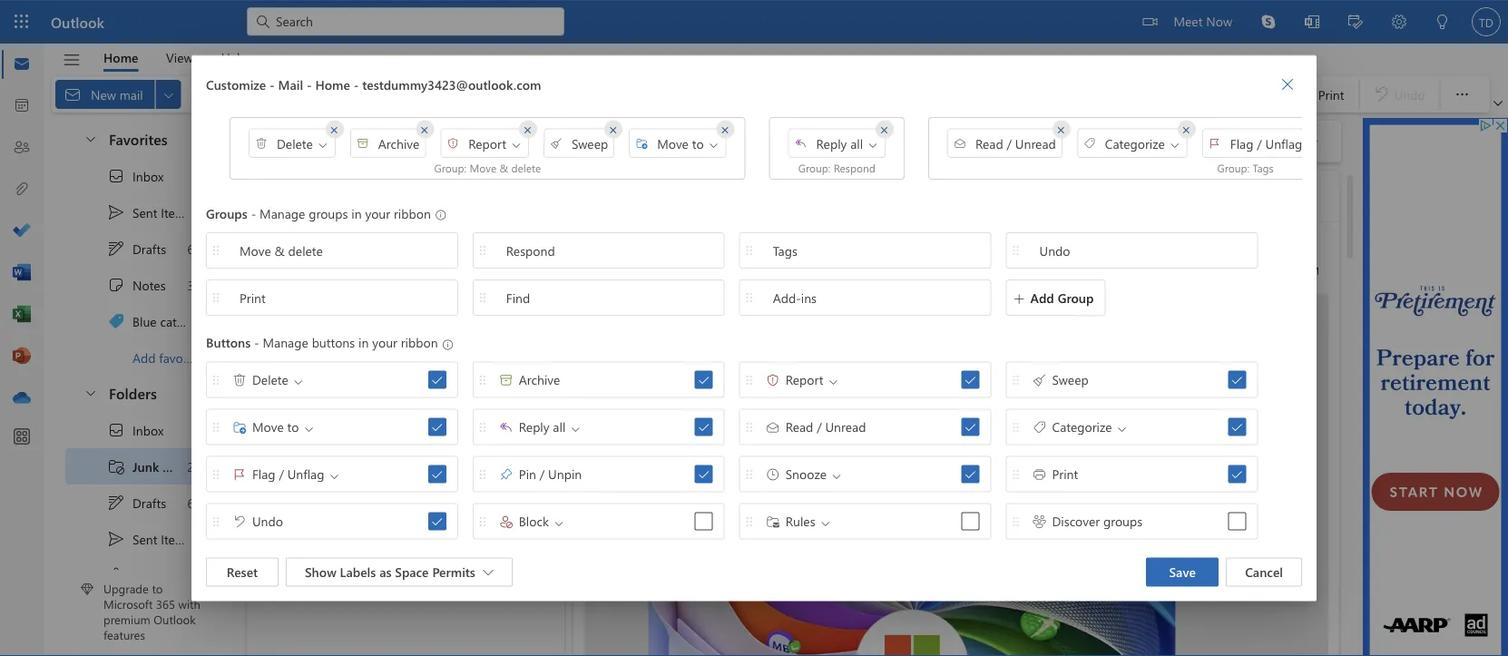 Task type: describe. For each thing, give the bounding box(es) containing it.
 tree item
[[65, 267, 212, 303]]

 inside  categorize  
[[1180, 122, 1195, 136]]

0 horizontal spatial reply all image
[[499, 420, 514, 434]]

 inside  delete  
[[328, 122, 342, 136]]

1 vertical spatial reply
[[519, 419, 550, 435]]

 inside the   reply all 
[[476, 420, 490, 434]]

 tree item
[[65, 448, 212, 485]]

 inside   archive
[[476, 372, 490, 387]]

 button
[[525, 128, 554, 153]]

buttons
[[206, 334, 251, 351]]

 inside  flag / unflag
[[1209, 136, 1222, 149]]

 for  delete  
[[255, 136, 268, 149]]

use your mouse to arrange the order of this button in the ribbon or press m element for 
[[252, 371, 289, 388]]

to: you
[[632, 261, 674, 278]]

and
[[580, 225, 602, 241]]

  read / unread
[[742, 419, 866, 435]]

 inbox for 
[[107, 421, 164, 439]]

features
[[103, 627, 145, 643]]

in inside message list section
[[336, 172, 345, 187]]

 inside '  report '
[[827, 375, 840, 388]]

block
[[519, 513, 549, 530]]

2 horizontal spatial junk
[[348, 172, 369, 187]]

customize
[[206, 76, 266, 93]]

 inside  categorize  
[[1169, 138, 1182, 151]]

- right mail
[[307, 76, 312, 93]]

 inside   rules 
[[819, 517, 832, 530]]

0 vertical spatial report image
[[447, 136, 460, 149]]

be
[[420, 172, 432, 187]]

 tree item
[[65, 303, 212, 340]]

outlook link
[[51, 0, 104, 44]]

view as a webpage link
[[673, 305, 739, 314]]

 inside button
[[1281, 77, 1295, 91]]

 inside   categorize 
[[1033, 420, 1047, 434]]

/ up the group: tags
[[1258, 134, 1263, 151]]

favorites tree item
[[65, 122, 212, 158]]

  flag / unflag 
[[209, 466, 341, 483]]

 inside print checkbox
[[1231, 468, 1244, 480]]

groups for discover
[[1104, 513, 1143, 530]]

 inside  sweep 
[[550, 136, 563, 149]]

move & delete
[[240, 242, 323, 259]]

junk inside junk email 
[[273, 130, 304, 150]]

none text field inside application
[[632, 258, 1200, 280]]

 inside '  print'
[[1009, 467, 1024, 481]]

 notes
[[107, 276, 166, 294]]

 inside  categorize  
[[1084, 136, 1096, 149]]

0 horizontal spatial &
[[275, 242, 285, 259]]

 reply all  
[[795, 122, 892, 151]]

discover
[[1053, 513, 1100, 530]]

will
[[401, 172, 417, 187]]

use your mouse to arrange the order of this button in the ribbon or press m element for 
[[786, 466, 827, 483]]

6  button from the left
[[876, 120, 894, 138]]

  report 
[[742, 371, 840, 388]]

0 vertical spatial respond
[[834, 160, 876, 175]]

use your mouse to arrange the order of this button in the ribbon or press m element for 
[[1053, 419, 1113, 435]]

perks inside 'message list' list box
[[331, 298, 361, 315]]

cancel button
[[1227, 558, 1303, 587]]

view button
[[153, 44, 207, 72]]


[[530, 133, 548, 151]]

calendar image
[[13, 97, 31, 115]]

1 vertical spatial print
[[240, 289, 266, 306]]

excel image
[[13, 306, 31, 324]]

various microsoft app logos. image
[[649, 371, 1176, 656]]

get to know your onedrive – how to back up your pc and mobile
[[275, 225, 644, 241]]

use your mouse to arrange the order of this button in the ribbon or press m element for 
[[519, 513, 549, 530]]

groups - manage groups in your ribbon 
[[206, 204, 447, 221]]

4  button from the left
[[605, 120, 623, 138]]


[[107, 312, 125, 330]]

none checkbox sweep
[[1006, 362, 1259, 398]]

upgrade
[[103, 581, 149, 597]]

reset button
[[206, 558, 279, 587]]

message list section
[[247, 116, 644, 655]]

save
[[1170, 564, 1196, 580]]

 inside  reply all  
[[795, 136, 808, 149]]

 inside favorites tree item
[[84, 131, 98, 146]]

use your mouse to arrange the order of this button in the ribbon or press m element for 
[[1053, 371, 1089, 388]]

archive inside the  archive 
[[378, 134, 420, 151]]

 inside '  snooze '
[[742, 467, 757, 481]]

none checkbox archive
[[473, 362, 725, 398]]

 inside '  report '
[[742, 372, 757, 387]]

dialog containing customize - mail - home - testdummy3423@outlook.com
[[0, 0, 1509, 656]]

use your mouse to arrange the order of this button in the ribbon or press m element for 
[[252, 466, 324, 483]]

mon
[[478, 226, 500, 241]]

0 horizontal spatial unflag
[[288, 466, 324, 483]]

fri for fri 9/29
[[488, 300, 500, 314]]

email inside junk email 
[[308, 130, 343, 150]]

 inside   sweep
[[1033, 372, 1047, 387]]

sweep inside  sweep 
[[572, 134, 608, 151]]

message list list box
[[247, 199, 644, 655]]

items inside message list section
[[307, 172, 333, 187]]

testdummy3423@outlook.com
[[362, 76, 542, 93]]

categorize inside categorize option
[[1053, 419, 1113, 435]]

 report  
[[447, 122, 536, 151]]

6 for 
[[188, 240, 194, 257]]

0 horizontal spatial flag / unflag image
[[232, 467, 247, 481]]

use your mouse to arrange the order of this button in the ribbon or press m element for 
[[252, 419, 299, 435]]

- for groups
[[251, 204, 256, 221]]


[[499, 514, 514, 529]]

back
[[486, 225, 512, 241]]

save button
[[1147, 558, 1219, 587]]

1 horizontal spatial learn
[[585, 130, 621, 150]]

 button for folders
[[74, 376, 105, 409]]

find
[[506, 289, 530, 306]]

move inside  move to  
[[657, 134, 689, 151]]

- up  on the left
[[354, 76, 359, 93]]

mon 10/2
[[478, 226, 525, 241]]

to do image
[[13, 222, 31, 241]]

days
[[514, 172, 536, 187]]

outlook inside upgrade to microsoft 365 with premium outlook features
[[154, 612, 196, 627]]

1 horizontal spatial reply all image
[[795, 136, 808, 149]]

0 horizontal spatial respond
[[506, 242, 555, 259]]

as inside dialog
[[380, 564, 392, 580]]

 sweep 
[[550, 122, 621, 151]]

3 group: from the left
[[1218, 160, 1250, 175]]

onedrive image
[[13, 389, 31, 408]]

cancel
[[1246, 564, 1284, 580]]

in for buttons
[[359, 334, 369, 351]]

 tree item for 
[[65, 485, 212, 521]]


[[232, 514, 247, 529]]

show
[[305, 564, 337, 580]]

microsoft down move & delete
[[275, 280, 328, 297]]

to inside  move to  
[[692, 134, 704, 151]]

mobile
[[605, 225, 644, 241]]

deleted
[[133, 567, 176, 584]]

meet
[[1174, 12, 1203, 29]]

1 vertical spatial delete
[[252, 371, 289, 388]]

  undo
[[209, 513, 283, 530]]

know
[[313, 225, 344, 241]]


[[766, 514, 780, 529]]

 for 
[[107, 494, 125, 512]]

  rules 
[[742, 513, 832, 530]]

 junk email 2
[[107, 458, 194, 476]]

9/29
[[503, 300, 525, 314]]

word image
[[13, 264, 31, 282]]

9/29/2023
[[1228, 263, 1277, 277]]

1 horizontal spatial delete image
[[255, 136, 268, 149]]

archive inside checkbox
[[519, 371, 560, 388]]

 inside the undo checkbox
[[431, 515, 444, 528]]

learn inside 'message list' list box
[[275, 298, 306, 315]]

items in junk email will be deleted after 10 days
[[307, 172, 536, 187]]

 inside  move to  
[[636, 136, 648, 149]]

use your mouse to arrange the order of this button in the ribbon or press m element for 
[[519, 466, 582, 483]]

to:
[[632, 261, 647, 278]]

 inside  read / unread 
[[1055, 122, 1069, 136]]

0 vertical spatial as
[[691, 305, 699, 314]]

 inside "  flag / unflag "
[[328, 470, 341, 483]]

home inside document
[[315, 76, 350, 93]]

 inside  delete  
[[317, 138, 329, 151]]

1 horizontal spatial account
[[808, 130, 861, 150]]

5  button from the left
[[717, 120, 735, 138]]

read inside checkbox
[[786, 419, 814, 435]]

 blue category
[[107, 312, 209, 330]]

 inside   sweep
[[1009, 372, 1024, 387]]

0 vertical spatial &
[[500, 160, 508, 175]]

 for 
[[107, 421, 125, 439]]

add inside 'tree item'
[[133, 349, 156, 366]]

 inside   read / unread
[[766, 420, 780, 434]]

learn the perks of your microsoft account inside 'message list' list box
[[275, 298, 509, 315]]

webpage
[[708, 305, 739, 314]]

1 vertical spatial delete image
[[232, 372, 247, 387]]

1 horizontal spatial move to image
[[636, 136, 648, 149]]

 inside   read / unread
[[742, 420, 757, 434]]

 inside archive checkbox
[[698, 373, 711, 386]]

 inside read / unread checkbox
[[965, 421, 977, 433]]

0 vertical spatial tags
[[1253, 160, 1274, 175]]

move down groups
[[240, 242, 271, 259]]

undo image
[[232, 514, 247, 529]]


[[1292, 133, 1306, 147]]

to inside upgrade to microsoft 365 with premium outlook features
[[152, 581, 163, 597]]

help
[[221, 49, 247, 66]]

fri 9/29
[[488, 300, 525, 314]]

1 vertical spatial tags
[[773, 242, 798, 259]]

 inside the  archive 
[[418, 122, 432, 136]]

 inside red category 
[[958, 135, 969, 146]]

notes
[[133, 277, 166, 293]]

microsoft up group: respond
[[741, 130, 804, 150]]

microsoft up "drag and drop or press 'space' to add or remove and press 'm' to rearrange" image
[[408, 298, 461, 315]]


[[1014, 293, 1026, 306]]

account for microsoft account
[[332, 280, 378, 297]]

 sent items for second  tree item from the bottom
[[107, 203, 192, 222]]

1 horizontal spatial report image
[[766, 372, 780, 387]]

 inside the   reply all 
[[499, 420, 514, 434]]

0 vertical spatial category
[[909, 132, 951, 147]]

2
[[188, 458, 194, 475]]

 inside  read / unread 
[[954, 136, 967, 149]]

junk email heading
[[273, 121, 375, 161]]

 inside   block 
[[476, 514, 490, 529]]


[[62, 50, 81, 69]]

categorize inside  categorize  
[[1106, 134, 1166, 151]]

in for groups
[[352, 204, 362, 221]]

 tree item for 
[[65, 158, 212, 194]]

the inside 'message list' list box
[[309, 298, 327, 315]]

none checkbox categorize
[[1006, 409, 1259, 445]]

 drafts for 
[[107, 494, 166, 512]]

snooze
[[786, 466, 827, 483]]

0 vertical spatial delete
[[511, 160, 541, 175]]

 inside  report  
[[521, 122, 536, 136]]

 inside favorites tree
[[107, 203, 125, 222]]

 inside   categorize 
[[1009, 420, 1024, 434]]

show labels as space permits 
[[305, 564, 494, 580]]

print inside checkbox
[[1053, 466, 1079, 483]]

red category 
[[887, 132, 969, 147]]

drag and drop or press 'space' to add or remove and press 'm' to rearrange image
[[442, 334, 454, 351]]


[[499, 467, 514, 481]]

 inside  
[[1310, 136, 1321, 147]]

 categorize  
[[1084, 122, 1195, 151]]

mail
[[278, 76, 303, 93]]


[[107, 276, 125, 294]]

 inside   delete 
[[232, 372, 247, 387]]

 archive 
[[357, 122, 432, 151]]

3
[[188, 277, 194, 293]]

add-ins
[[773, 289, 817, 306]]

help button
[[208, 44, 261, 72]]

inbox for 
[[133, 422, 164, 439]]

with
[[178, 596, 200, 612]]

1 horizontal spatial 
[[1297, 85, 1315, 103]]

 inside  report  
[[447, 136, 460, 149]]

category inside  blue category
[[160, 313, 209, 330]]

 inside '  print'
[[1033, 467, 1047, 481]]


[[107, 458, 125, 476]]

 inside "  flag / unflag "
[[232, 467, 247, 481]]

0 horizontal spatial delete
[[288, 242, 323, 259]]


[[504, 134, 520, 150]]

print inside  print
[[1319, 86, 1345, 102]]

group: tags
[[1218, 160, 1274, 175]]

 inside  reply all  
[[867, 138, 880, 151]]

manage for buttons
[[263, 334, 308, 351]]

after
[[474, 172, 496, 187]]

red
[[887, 132, 906, 147]]

  delete 
[[209, 371, 305, 388]]

1 horizontal spatial of
[[690, 130, 703, 150]]

onedrive
[[376, 225, 428, 241]]

now
[[1207, 12, 1233, 29]]


[[276, 171, 294, 189]]

items inside ' deleted items'
[[180, 567, 210, 584]]

you button
[[651, 260, 677, 280]]

1 vertical spatial all
[[553, 419, 566, 435]]

none checkbox read / unread
[[740, 409, 992, 445]]

ribbon for - manage groups in your ribbon
[[394, 204, 431, 221]]

email inside  junk email 2
[[163, 458, 194, 475]]

 inside   categorize 
[[1116, 423, 1129, 435]]

none checkbox rules
[[740, 503, 992, 539]]

move up "  flag / unflag "
[[252, 419, 284, 435]]

undo inside the undo checkbox
[[252, 513, 283, 530]]

 button
[[499, 128, 525, 153]]

powerpoint image
[[13, 348, 31, 366]]

junk email 
[[273, 130, 369, 150]]



Task type: vqa. For each thing, say whether or not it's contained in the screenshot.
Sweep
yes



Task type: locate. For each thing, give the bounding box(es) containing it.
0 vertical spatial archive
[[378, 134, 420, 151]]

 inside "  flag / unflag "
[[209, 467, 223, 481]]

2 vertical spatial 
[[107, 566, 125, 585]]

fri
[[1213, 263, 1225, 277], [488, 300, 500, 314]]

6 inside tree
[[188, 495, 194, 511]]

6
[[188, 240, 194, 257], [188, 495, 194, 511]]

fri for fri 9/29/2023 2:48 am
[[1213, 263, 1225, 277]]

reply all image
[[795, 136, 808, 149], [499, 420, 514, 434]]

application
[[0, 0, 1509, 656]]

junk inside  junk email 2
[[133, 458, 159, 475]]

category left read / unread icon
[[909, 132, 951, 147]]

0 vertical spatial unflag
[[1266, 134, 1303, 151]]

use your mouse to arrange the order of this button in the ribbon or press m element containing rules
[[786, 513, 816, 530]]

 inside the  archive 
[[357, 136, 369, 149]]


[[795, 136, 808, 149], [499, 420, 514, 434]]

7  button from the left
[[1053, 120, 1071, 138]]

items
[[307, 172, 333, 187], [161, 204, 192, 221], [161, 531, 192, 548], [180, 567, 210, 584]]

 right premium features icon
[[107, 566, 125, 585]]

 inside   rules 
[[742, 514, 757, 529]]

archive image
[[499, 372, 514, 387]]

 inside the   reply all 
[[569, 423, 582, 435]]

use your mouse to arrange the order of this button in the ribbon or press m element containing categorize
[[1053, 419, 1113, 435]]

0 horizontal spatial delete image
[[232, 372, 247, 387]]

archive image
[[357, 136, 369, 149]]

email left  button
[[308, 130, 343, 150]]

 inside tree
[[107, 421, 125, 439]]

categorize right categorize image
[[1053, 419, 1113, 435]]

1 vertical spatial flag
[[252, 466, 276, 483]]

 up group: respond
[[795, 136, 808, 149]]

flag / unflag image
[[1209, 136, 1222, 149], [232, 467, 247, 481]]

0 horizontal spatial learn
[[275, 298, 306, 315]]

drafts inside favorites tree
[[133, 240, 166, 257]]

1 horizontal spatial the
[[625, 130, 646, 150]]

0 vertical spatial 6
[[188, 240, 194, 257]]

microsoft inside upgrade to microsoft 365 with premium outlook features
[[103, 596, 153, 612]]

use your mouse to arrange the order of this button in the ribbon or press m element containing undo
[[252, 513, 283, 530]]

dialog
[[0, 0, 1509, 656]]

0 vertical spatial  button
[[1274, 70, 1303, 99]]

favorites tree
[[65, 114, 212, 376]]

use your mouse to arrange the order of this button in the ribbon or press m element for 
[[519, 371, 560, 388]]

 left  print
[[1281, 77, 1295, 91]]

sent
[[133, 204, 157, 221], [133, 531, 157, 548]]

 button right red at the top of page
[[954, 132, 973, 148]]

2 vertical spatial email
[[163, 458, 194, 475]]

none checkbox containing discover groups
[[1006, 503, 1259, 539]]

none checkbox pin / unpin
[[473, 456, 725, 492]]

flag / unflag image up the group: tags
[[1209, 136, 1222, 149]]

manage for groups
[[260, 204, 305, 221]]

0 vertical spatial 
[[954, 136, 967, 149]]

 tree item for 
[[65, 412, 212, 448]]

1 vertical spatial 
[[1033, 372, 1047, 387]]

2  drafts from the top
[[107, 494, 166, 512]]

1 horizontal spatial sweep
[[1053, 371, 1089, 388]]

none checkbox containing undo
[[206, 503, 458, 539]]

3  from the left
[[521, 122, 536, 136]]

0 horizontal spatial undo
[[252, 513, 283, 530]]

  block 
[[476, 513, 565, 530]]

use your mouse to arrange the order of this button in the ribbon or press m element containing flag / unflag
[[252, 466, 324, 483]]

0 vertical spatial 
[[550, 136, 563, 149]]

delete image down buttons
[[232, 372, 247, 387]]

 tree item down favorites tree item
[[65, 194, 212, 231]]

 inside groups - manage groups in your ribbon 
[[435, 209, 447, 221]]

 inside   discover groups
[[1009, 514, 1024, 529]]

move to image
[[636, 136, 648, 149], [232, 420, 247, 434]]

0 vertical spatial groups
[[309, 204, 348, 221]]

move & delete group
[[55, 76, 617, 113]]

print up  
[[1319, 86, 1345, 102]]

account inside 'message list' list box
[[332, 280, 378, 297]]

read right read / unread icon
[[976, 134, 1004, 151]]

none checkbox containing block
[[473, 503, 725, 539]]

get
[[275, 225, 295, 241]]

none text field containing to:
[[632, 258, 1200, 280]]

manage
[[260, 204, 305, 221], [263, 334, 308, 351]]

unread up snooze option
[[826, 419, 866, 435]]

1 vertical spatial 
[[107, 494, 125, 512]]

2 6 from the top
[[188, 495, 194, 511]]

1  button from the left
[[326, 120, 344, 138]]

 up  tree item
[[107, 530, 125, 548]]


[[1281, 77, 1295, 91], [958, 135, 969, 146]]

reply inside  reply all  
[[817, 134, 847, 151]]

0 vertical spatial in
[[336, 172, 345, 187]]

2:48
[[1280, 263, 1300, 277]]

view left a
[[673, 305, 689, 314]]

use your mouse to arrange the order of this button in the ribbon or press m element for 
[[786, 371, 824, 388]]

0 vertical spatial  tree item
[[65, 158, 212, 194]]

 inside   block 
[[553, 517, 565, 530]]

 inside snooze option
[[965, 468, 977, 480]]

2  tree item from the top
[[65, 521, 212, 557]]

 drafts for 
[[107, 240, 166, 258]]

1  tree item from the top
[[65, 194, 212, 231]]

microsoft account <microsoftaccount@emailnotifications.microsoft.com>
[[632, 237, 1108, 256]]

use your mouse to arrange the order of this button in the ribbon or press m element
[[252, 371, 289, 388], [519, 371, 560, 388], [786, 371, 824, 388], [1053, 371, 1089, 388], [252, 419, 299, 435], [519, 419, 566, 435], [786, 419, 866, 435], [1053, 419, 1113, 435], [252, 466, 324, 483], [519, 466, 582, 483], [786, 466, 827, 483], [1053, 466, 1079, 483], [252, 513, 283, 530], [519, 513, 549, 530], [786, 513, 816, 530], [1053, 513, 1143, 530]]

/ right read / unread image on the right bottom of the page
[[817, 419, 822, 435]]

read / unread image
[[766, 420, 780, 434]]

undo up  add group
[[1040, 242, 1071, 259]]

group: respond
[[799, 160, 876, 175]]

1 vertical spatial  tree item
[[65, 412, 212, 448]]

/ right "pin"
[[540, 466, 545, 483]]

buttons - manage buttons in your ribbon 
[[206, 334, 454, 351]]

 inside   move to 
[[232, 420, 247, 434]]

 tree item for 
[[65, 231, 212, 267]]

report up   read / unread
[[786, 371, 824, 388]]

pc
[[562, 225, 577, 241]]

the down microsoft account on the top left of page
[[309, 298, 327, 315]]

0 horizontal spatial learn the perks of your microsoft account
[[275, 298, 509, 315]]

 up  
[[1297, 85, 1315, 103]]

 up read / unread image on the right bottom of the page
[[766, 372, 780, 387]]

report up group: move & delete
[[469, 134, 507, 151]]

2 vertical spatial in
[[359, 334, 369, 351]]

respond down  reply all  
[[834, 160, 876, 175]]

1  inbox from the top
[[107, 167, 164, 185]]

 inbox for 
[[107, 167, 164, 185]]

tags up add-
[[773, 242, 798, 259]]

home right mail
[[315, 76, 350, 93]]

inbox for 
[[133, 168, 164, 185]]

categorize image
[[1033, 420, 1047, 434]]

use your mouse to arrange the order of this button in the ribbon or press m element right block icon
[[519, 513, 549, 530]]

1 horizontal spatial 
[[499, 372, 514, 387]]

 right red at the top of page
[[958, 135, 969, 146]]

learn right sweep image
[[585, 130, 621, 150]]

use your mouse to arrange the order of this button in the ribbon or press m element for 
[[1053, 466, 1079, 483]]

0 vertical spatial  sent items
[[107, 203, 192, 222]]

use your mouse to arrange the order of this button in the ribbon or press m element down   move to 
[[252, 466, 324, 483]]

favorite
[[159, 349, 201, 366]]

 for 
[[107, 167, 125, 185]]

left-rail-appbar navigation
[[4, 44, 40, 419]]

1 vertical spatial 
[[442, 338, 454, 351]]

sweep
[[572, 134, 608, 151], [1053, 371, 1089, 388]]

 inside   move to 
[[209, 420, 223, 434]]

 inside sweep checkbox
[[1231, 373, 1244, 386]]

document
[[0, 0, 1509, 656]]

1 vertical spatial 
[[107, 530, 125, 548]]

1 vertical spatial delete
[[288, 242, 323, 259]]

0 vertical spatial 
[[795, 136, 808, 149]]

home right  button
[[103, 49, 138, 66]]

 tree item down favorites in the left top of the page
[[65, 158, 212, 194]]

1 horizontal spatial view
[[673, 305, 689, 314]]

use your mouse to arrange the order of this button in the ribbon or press m element containing read / unread
[[786, 419, 866, 435]]

all inside  reply all  
[[851, 134, 863, 151]]


[[431, 373, 444, 386], [698, 373, 711, 386], [965, 373, 977, 386], [1231, 373, 1244, 386], [431, 421, 444, 433], [698, 421, 711, 433], [965, 421, 977, 433], [1231, 421, 1244, 433], [431, 468, 444, 480], [698, 468, 711, 480], [965, 468, 977, 480], [1231, 468, 1244, 480], [431, 515, 444, 528]]

use your mouse to arrange the order of this button in the ribbon or press m element containing report
[[786, 371, 824, 388]]

0 horizontal spatial groups
[[309, 204, 348, 221]]

/ for unpin
[[540, 466, 545, 483]]

- right groups
[[251, 204, 256, 221]]

1 horizontal spatial add
[[1031, 289, 1055, 306]]

1 vertical spatial  button
[[954, 132, 973, 148]]

2  from the top
[[107, 530, 125, 548]]

 inside categorize option
[[1231, 421, 1244, 433]]

outlook inside banner
[[51, 12, 104, 31]]

1 vertical spatial as
[[380, 564, 392, 580]]

1 group: from the left
[[434, 160, 467, 175]]

1 horizontal spatial tags
[[1253, 160, 1274, 175]]

groups inside checkbox
[[1104, 513, 1143, 530]]

 drafts inside tree
[[107, 494, 166, 512]]

1  tree item from the top
[[65, 231, 212, 267]]

use your mouse to arrange the order of this button in the ribbon or press m element containing reply all
[[519, 419, 566, 435]]

sent inside favorites tree
[[133, 204, 157, 221]]

group: right be
[[434, 160, 467, 175]]

use your mouse to arrange the order of this button in the ribbon or press m element up   read / unread
[[786, 371, 824, 388]]

 add group
[[1014, 289, 1094, 306]]

 up 
[[107, 240, 125, 258]]

0 vertical spatial flag / unflag image
[[1209, 136, 1222, 149]]

1 horizontal spatial flag
[[1231, 134, 1254, 151]]

none checkbox containing read / unread
[[740, 409, 992, 445]]

use your mouse to arrange the order of this button in the ribbon or press m element for 
[[252, 513, 283, 530]]

 inside  reply all  
[[878, 122, 892, 136]]

tree
[[65, 412, 212, 656]]

tab list containing home
[[90, 44, 261, 72]]

 for - manage groups in your ribbon
[[435, 209, 447, 221]]

 button for customize - mail - home - testdummy3423@outlook.com
[[1274, 70, 1303, 99]]

0 horizontal spatial outlook
[[51, 12, 104, 31]]

drafts for 
[[133, 240, 166, 257]]

 button
[[54, 44, 90, 75]]

rules image
[[766, 514, 780, 529]]

view inside button
[[166, 49, 193, 66]]

people image
[[13, 139, 31, 157]]

you
[[654, 261, 674, 278]]

add favorite tree item
[[65, 340, 212, 376]]

use your mouse to arrange the order of this button in the ribbon or press m element containing sweep
[[1053, 371, 1089, 388]]

group: down  flag / unflag
[[1218, 160, 1250, 175]]


[[483, 567, 494, 578]]

1 vertical spatial  drafts
[[107, 494, 166, 512]]

favorites
[[109, 129, 168, 148]]


[[1297, 85, 1315, 103], [1033, 467, 1047, 481]]

none checkbox snooze
[[740, 456, 992, 492]]

in right buttons
[[359, 334, 369, 351]]

drafts up notes
[[133, 240, 166, 257]]

use your mouse to arrange the order of this button in the ribbon or press m element containing archive
[[519, 371, 560, 388]]

0 horizontal spatial as
[[380, 564, 392, 580]]


[[351, 132, 369, 150]]

items up ' deleted items'
[[161, 531, 192, 548]]

4  from the left
[[607, 122, 621, 136]]

use your mouse to arrange the order of this button in the ribbon or press m element containing discover groups
[[1053, 513, 1143, 530]]

use your mouse to arrange the order of this button in the ribbon or press m element containing print
[[1053, 466, 1079, 483]]

in up groups - manage groups in your ribbon 
[[336, 172, 345, 187]]

respond
[[834, 160, 876, 175], [506, 242, 555, 259]]

sweep right sweep icon
[[1053, 371, 1089, 388]]

 inside   delete 
[[209, 372, 223, 387]]

print up buttons
[[240, 289, 266, 306]]

1 vertical spatial the
[[309, 298, 327, 315]]

1 sent from the top
[[133, 204, 157, 221]]

inbox up  junk email 2
[[133, 422, 164, 439]]

2  inbox from the top
[[107, 421, 164, 439]]

0 vertical spatial  button
[[74, 122, 105, 155]]

none checkbox containing categorize
[[1006, 409, 1259, 445]]

 button up  at the top right of page
[[1274, 70, 1303, 99]]

2  button from the left
[[416, 120, 434, 138]]

 inside tree item
[[107, 566, 125, 585]]

 up the group: tags
[[1209, 136, 1222, 149]]

 button left folders
[[74, 376, 105, 409]]

all
[[851, 134, 863, 151], [553, 419, 566, 435]]

use your mouse to arrange the order of this button in the ribbon or press m element right print image
[[1053, 466, 1079, 483]]

3  button from the left
[[519, 120, 537, 138]]

- for -
[[270, 76, 275, 93]]

1 vertical spatial undo
[[252, 513, 283, 530]]

meet now
[[1174, 12, 1233, 29]]

2  from the left
[[418, 122, 432, 136]]

flag / unflag image up the undo icon
[[232, 467, 247, 481]]

0 horizontal spatial 
[[107, 566, 125, 585]]

1 vertical spatial fri
[[488, 300, 500, 314]]

 for  deleted items
[[107, 566, 125, 585]]

1 horizontal spatial account
[[697, 237, 749, 256]]

microsoft account
[[275, 280, 378, 297]]

reply up   pin / unpin
[[519, 419, 550, 435]]

none checkbox containing pin / unpin
[[473, 456, 725, 492]]

1 horizontal spatial undo
[[1040, 242, 1071, 259]]

read / unread image
[[954, 136, 967, 149]]

 inside  move to  
[[719, 122, 733, 136]]

junk up 
[[273, 130, 304, 150]]

move left 10
[[470, 160, 497, 175]]

labels
[[340, 564, 376, 580]]

microsoft account image
[[585, 237, 621, 273]]

1 inbox from the top
[[133, 168, 164, 185]]

1 horizontal spatial learn the perks of your microsoft account
[[585, 130, 865, 150]]

am
[[1303, 263, 1320, 277]]

delete image
[[255, 136, 268, 149], [232, 372, 247, 387]]

use your mouse to arrange the order of this button in the ribbon or press m element up snooze
[[786, 419, 866, 435]]

 tree item up deleted
[[65, 521, 212, 557]]

0 horizontal spatial 
[[766, 420, 780, 434]]

  categorize 
[[1009, 419, 1129, 435]]

group: down  reply all  
[[799, 160, 831, 175]]

use your mouse to arrange the order of this button in the ribbon or press m element inside read / unread checkbox
[[786, 419, 866, 435]]

read
[[976, 134, 1004, 151], [786, 419, 814, 435]]

0 vertical spatial 
[[447, 136, 460, 149]]

reply all image down archive icon
[[499, 420, 514, 434]]

1 vertical spatial categorize
[[1053, 419, 1113, 435]]

add inside document
[[1031, 289, 1055, 306]]

pin / unpin image
[[499, 467, 514, 481]]

0 horizontal spatial the
[[309, 298, 327, 315]]

none checkbox containing sweep
[[1006, 362, 1259, 398]]

none checkbox containing snooze
[[740, 456, 992, 492]]

deleted
[[435, 172, 471, 187]]

add favorite
[[133, 349, 201, 366]]

sweep image
[[550, 136, 563, 149]]

 sent items inside tree
[[107, 530, 192, 548]]

- for buttons
[[254, 334, 259, 351]]

 button
[[326, 120, 344, 138], [416, 120, 434, 138], [519, 120, 537, 138], [605, 120, 623, 138], [717, 120, 735, 138], [876, 120, 894, 138], [1053, 120, 1071, 138], [1178, 120, 1196, 138]]

snooze image
[[766, 467, 780, 481]]

use your mouse to arrange the order of this button in the ribbon or press m element containing move to
[[252, 419, 299, 435]]

block image
[[499, 514, 514, 529]]

 inside   move to 
[[303, 423, 315, 435]]

to
[[692, 134, 704, 151], [298, 225, 310, 241], [471, 225, 482, 241], [287, 419, 299, 435], [152, 581, 163, 597]]

print right print image
[[1053, 466, 1079, 483]]

1  drafts from the top
[[107, 240, 166, 258]]

1 6 from the top
[[188, 240, 194, 257]]

delete up   move to 
[[252, 371, 289, 388]]

 up deleted
[[447, 136, 460, 149]]


[[447, 136, 460, 149], [766, 372, 780, 387]]

2 horizontal spatial email
[[372, 172, 398, 187]]

1 vertical spatial unread
[[826, 419, 866, 435]]

use your mouse to arrange the order of this button in the ribbon or press m element right 
[[1053, 513, 1143, 530]]

drag and drop or press 'e' to edit, 'd' to delete and 'm' to rearrange image
[[435, 204, 447, 221]]

2 sent from the top
[[133, 531, 157, 548]]

use your mouse to arrange the order of this button in the ribbon or press m element containing delete
[[252, 371, 289, 388]]


[[954, 136, 967, 149], [766, 420, 780, 434]]

0 vertical spatial inbox
[[133, 168, 164, 185]]

2  from the top
[[107, 494, 125, 512]]

none checkbox print
[[1006, 456, 1259, 492]]

/ for unflag
[[279, 466, 284, 483]]

 drafts up  notes
[[107, 240, 166, 258]]

as left a
[[691, 305, 699, 314]]

outlook
[[51, 12, 104, 31], [154, 612, 196, 627]]

use your mouse to arrange the order of this button in the ribbon or press m element inside rules checkbox
[[786, 513, 816, 530]]

use your mouse to arrange the order of this button in the ribbon or press m element inside block option
[[519, 513, 549, 530]]

0 horizontal spatial archive
[[378, 134, 420, 151]]

0 horizontal spatial home
[[103, 49, 138, 66]]

use your mouse to arrange the order of this button in the ribbon or press m element for 
[[786, 419, 866, 435]]

8  button from the left
[[1178, 120, 1196, 138]]

files image
[[13, 181, 31, 199]]

  move to 
[[209, 419, 315, 435]]

1 drafts from the top
[[133, 240, 166, 257]]

0 horizontal spatial fri
[[488, 300, 500, 314]]

2 drafts from the top
[[133, 495, 166, 511]]

 left junk email 
[[255, 136, 268, 149]]

groups
[[309, 204, 348, 221], [1104, 513, 1143, 530]]

1 horizontal spatial &
[[500, 160, 508, 175]]

 up the 
[[766, 420, 780, 434]]

group
[[1058, 289, 1094, 306]]

6 inside favorites tree
[[188, 240, 194, 257]]

perks right  sweep 
[[650, 130, 686, 150]]

 for - manage buttons in your ribbon
[[442, 338, 454, 351]]

 sent items up notes
[[107, 203, 192, 222]]

use your mouse to arrange the order of this button in the ribbon or press m element inside categorize option
[[1053, 419, 1113, 435]]

print image
[[1033, 467, 1047, 481]]

 right red at the top of page
[[954, 136, 967, 149]]

none checkbox containing archive
[[473, 362, 725, 398]]

use your mouse to arrange the order of this button in the ribbon or press m element right categorize image
[[1053, 419, 1113, 435]]

delete down get in the left of the page
[[288, 242, 323, 259]]

report image up deleted
[[447, 136, 460, 149]]

use your mouse to arrange the order of this button in the ribbon or press m element inside sweep checkbox
[[1053, 371, 1089, 388]]

1  button from the top
[[74, 122, 105, 155]]

account up buttons
[[332, 280, 378, 297]]

mail image
[[13, 55, 31, 74]]

as
[[691, 305, 699, 314], [380, 564, 392, 580]]


[[435, 209, 447, 221], [442, 338, 454, 351]]

report inside  report  
[[469, 134, 507, 151]]

 flag / unflag
[[1209, 134, 1303, 151]]

 down archive icon
[[499, 420, 514, 434]]

drafts for 
[[133, 495, 166, 511]]

document containing customize - mail - home - testdummy3423@outlook.com
[[0, 0, 1509, 656]]

use your mouse to arrange the order of this button in the ribbon or press m element inside pin / unpin checkbox
[[519, 466, 582, 483]]

0 vertical spatial learn the perks of your microsoft account
[[585, 130, 865, 150]]

none checkbox containing rules
[[740, 503, 992, 539]]

inbox inside favorites tree
[[133, 168, 164, 185]]

/ for unread
[[817, 419, 822, 435]]

none checkbox block
[[473, 503, 725, 539]]

1 horizontal spatial perks
[[650, 130, 686, 150]]

sweep inside checkbox
[[1053, 371, 1089, 388]]

1 horizontal spatial reply
[[817, 134, 847, 151]]

  discover groups
[[1009, 513, 1143, 530]]

 button
[[74, 122, 105, 155], [74, 376, 105, 409]]

reply up group: respond
[[817, 134, 847, 151]]

use your mouse to arrange the order of this button in the ribbon or press m element for 
[[519, 419, 566, 435]]

2 group: from the left
[[799, 160, 831, 175]]

 inside  move to  
[[708, 138, 720, 151]]

archive right archive icon
[[519, 371, 560, 388]]

0 vertical spatial sweep
[[572, 134, 608, 151]]

none checkbox containing print
[[1006, 456, 1259, 492]]

unread inside checkbox
[[826, 419, 866, 435]]

 inside   delete 
[[292, 375, 305, 388]]

ribbon up onedrive
[[394, 204, 431, 221]]

1  from the top
[[107, 240, 125, 258]]

rules
[[786, 513, 816, 530]]

sweep image
[[1033, 372, 1047, 387]]


[[636, 136, 648, 149], [232, 420, 247, 434]]

delete image left junk email 
[[255, 136, 268, 149]]

7  from the left
[[1055, 122, 1069, 136]]

  sweep
[[1009, 371, 1089, 388]]

permits
[[432, 564, 476, 580]]

 button for red category
[[954, 132, 973, 148]]

account for microsoft account <microsoftaccount@emailnotifications.microsoft.com>
[[697, 237, 749, 256]]

premium features image
[[81, 583, 94, 596]]

2 horizontal spatial print
[[1319, 86, 1345, 102]]

 tree item
[[65, 158, 212, 194], [65, 412, 212, 448]]

 drafts inside favorites tree
[[107, 240, 166, 258]]


[[84, 131, 98, 146], [1310, 136, 1321, 147], [317, 138, 329, 151], [510, 138, 523, 151], [708, 138, 720, 151], [867, 138, 880, 151], [1169, 138, 1182, 151], [292, 375, 305, 388], [827, 375, 840, 388], [84, 385, 98, 400], [303, 423, 315, 435], [569, 423, 582, 435], [1116, 423, 1129, 435], [328, 470, 341, 483], [831, 470, 843, 483], [553, 517, 565, 530], [819, 517, 832, 530]]

2  sent items from the top
[[107, 530, 192, 548]]

none checkbox discover groups
[[1006, 503, 1259, 539]]

more apps image
[[13, 428, 31, 447]]

/ inside  read / unread 
[[1007, 134, 1012, 151]]

application containing outlook
[[0, 0, 1509, 656]]

email right 
[[163, 458, 194, 475]]

view for view
[[166, 49, 193, 66]]

0 horizontal spatial 
[[1033, 467, 1047, 481]]

unread inside  read / unread 
[[1016, 134, 1056, 151]]

0 vertical spatial add
[[1031, 289, 1055, 306]]

categorize image
[[1084, 136, 1096, 149]]

in down archive image
[[352, 204, 362, 221]]

None checkbox
[[206, 362, 458, 398], [473, 362, 725, 398], [1006, 362, 1259, 398], [206, 409, 458, 445], [740, 409, 992, 445], [206, 456, 458, 492], [473, 456, 725, 492], [1006, 456, 1259, 492], [206, 503, 458, 539], [740, 503, 992, 539], [1006, 503, 1259, 539], [206, 362, 458, 398], [206, 409, 458, 445], [206, 456, 458, 492]]

2  button from the top
[[74, 376, 105, 409]]

0 horizontal spatial 
[[499, 420, 514, 434]]

 inside favorites tree
[[107, 167, 125, 185]]

items inside favorites tree
[[161, 204, 192, 221]]

ribbon for - manage buttons in your ribbon
[[401, 334, 438, 351]]

use your mouse to arrange the order of this button in the ribbon or press m element containing pin / unpin
[[519, 466, 582, 483]]

2  from the top
[[107, 421, 125, 439]]

None text field
[[632, 258, 1200, 280]]

2  tree item from the top
[[65, 412, 212, 448]]

delete
[[511, 160, 541, 175], [288, 242, 323, 259]]

archive right archive image
[[378, 134, 420, 151]]

6  from the left
[[878, 122, 892, 136]]

outlook banner
[[0, 0, 1509, 44]]

folders tree item
[[65, 376, 212, 412]]

use your mouse to arrange the order of this button in the ribbon or press m element right '' at left
[[519, 466, 582, 483]]

home inside home button
[[103, 49, 138, 66]]

5  from the left
[[719, 122, 733, 136]]

 tree item
[[65, 194, 212, 231], [65, 521, 212, 557]]


[[1084, 136, 1096, 149], [1033, 420, 1047, 434]]

account
[[697, 237, 749, 256], [332, 280, 378, 297]]

items left groups
[[161, 204, 192, 221]]

1 vertical spatial reply all image
[[499, 420, 514, 434]]

 inbox down "folders" tree item
[[107, 421, 164, 439]]

delete
[[277, 134, 313, 151], [252, 371, 289, 388]]

junk right 
[[133, 458, 159, 475]]

0 vertical spatial print
[[1319, 86, 1345, 102]]

1  from the left
[[328, 122, 342, 136]]

add right  at right
[[1031, 289, 1055, 306]]

ins
[[801, 289, 817, 306]]

microsoft up you
[[632, 237, 693, 256]]

 inside "folders" tree item
[[84, 385, 98, 400]]

perks down microsoft account on the top left of page
[[331, 298, 361, 315]]

1 vertical spatial learn
[[275, 298, 306, 315]]

0 horizontal spatial unread
[[826, 419, 866, 435]]

 inside   undo
[[209, 514, 223, 529]]

ribbon
[[394, 204, 431, 221], [401, 334, 438, 351]]

0 vertical spatial 
[[1281, 77, 1295, 91]]

2 inbox from the top
[[133, 422, 164, 439]]

drafts down  junk email 2
[[133, 495, 166, 511]]

discover groups image
[[1033, 514, 1047, 529]]

use your mouse to arrange the order of this button in the ribbon or press m element for 
[[1053, 513, 1143, 530]]

report image
[[447, 136, 460, 149], [766, 372, 780, 387]]

2  tree item from the top
[[65, 485, 212, 521]]

group: for 
[[434, 160, 467, 175]]

1 vertical spatial email
[[372, 172, 398, 187]]

view for view as a webpage
[[673, 305, 689, 314]]

use your mouse to arrange the order of this button in the ribbon or press m element for 
[[786, 513, 816, 530]]

0 horizontal spatial category
[[160, 313, 209, 330]]

1 vertical spatial in
[[352, 204, 362, 221]]

1 vertical spatial view
[[673, 305, 689, 314]]

8  from the left
[[1180, 122, 1195, 136]]

1  from the top
[[107, 203, 125, 222]]

use your mouse to arrange the order of this button in the ribbon or press m element containing snooze
[[786, 466, 827, 483]]


[[107, 167, 125, 185], [107, 421, 125, 439]]

&
[[500, 160, 508, 175], [275, 242, 285, 259]]

- right buttons
[[254, 334, 259, 351]]

1  tree item from the top
[[65, 158, 212, 194]]

outlook down ' deleted items'
[[154, 612, 196, 627]]

 inside '  report '
[[766, 372, 780, 387]]

learn down microsoft account on the top left of page
[[275, 298, 306, 315]]

tab list
[[90, 44, 261, 72]]

 sent items for first  tree item from the bottom of the application containing outlook
[[107, 530, 192, 548]]

 inside  sweep 
[[607, 122, 621, 136]]

use your mouse to arrange the order of this button in the ribbon or press m element right the 
[[786, 466, 827, 483]]

add-
[[773, 289, 801, 306]]

none checkbox the undo
[[206, 503, 458, 539]]

how
[[441, 225, 467, 241]]

1 vertical spatial 
[[766, 420, 780, 434]]

0 vertical spatial the
[[625, 130, 646, 150]]

view as a webpage
[[673, 305, 739, 314]]

 button left favorites in the left top of the page
[[74, 122, 105, 155]]

use your mouse to arrange the order of this button in the ribbon or press m element inside archive checkbox
[[519, 371, 560, 388]]

None checkbox
[[740, 362, 992, 398], [473, 409, 725, 445], [1006, 409, 1259, 445], [740, 456, 992, 492], [473, 503, 725, 539], [740, 362, 992, 398], [473, 409, 725, 445]]

1 horizontal spatial flag / unflag image
[[1209, 136, 1222, 149]]

reply
[[817, 134, 847, 151], [519, 419, 550, 435]]

1 vertical spatial ribbon
[[401, 334, 438, 351]]

category up favorite
[[160, 313, 209, 330]]

groups for manage
[[309, 204, 348, 221]]

account inside 'message list' list box
[[465, 298, 509, 315]]

1 vertical spatial move to image
[[232, 420, 247, 434]]

1  from the top
[[107, 167, 125, 185]]

 for 
[[107, 240, 125, 258]]

 inside  report  
[[510, 138, 523, 151]]

1 horizontal spatial home
[[315, 76, 350, 93]]

6 for 
[[188, 495, 194, 511]]

0 vertical spatial learn
[[585, 130, 621, 150]]

0 vertical spatial move to image
[[636, 136, 648, 149]]


[[1143, 15, 1158, 29]]

10
[[499, 172, 511, 187]]

tree containing 
[[65, 412, 212, 656]]

0 vertical spatial  inbox
[[107, 167, 164, 185]]

0 vertical spatial delete
[[277, 134, 313, 151]]


[[255, 136, 268, 149], [232, 372, 247, 387], [107, 566, 125, 585]]

 tree item
[[65, 557, 212, 594]]

0 vertical spatial home
[[103, 49, 138, 66]]

use your mouse to arrange the order of this button in the ribbon or press m element containing block
[[519, 513, 549, 530]]

 tree item
[[65, 231, 212, 267], [65, 485, 212, 521]]

1 vertical spatial read
[[786, 419, 814, 435]]

items up with on the left
[[180, 567, 210, 584]]

home button
[[90, 44, 152, 72]]

 deleted items
[[107, 566, 210, 585]]

group: for all
[[799, 160, 831, 175]]

 button for favorites
[[74, 122, 105, 155]]

1 vertical spatial category
[[160, 313, 209, 330]]

1 vertical spatial report
[[786, 371, 824, 388]]

 drafts down  tree item
[[107, 494, 166, 512]]

1  sent items from the top
[[107, 203, 192, 222]]

junk down archive image
[[348, 172, 369, 187]]

1 horizontal spatial groups
[[1104, 513, 1143, 530]]

premium
[[103, 612, 150, 627]]

microsoft up get in the left of the page
[[275, 207, 328, 223]]

 inside  delete  
[[255, 136, 268, 149]]

buttons
[[312, 334, 355, 351]]

10/2
[[503, 226, 525, 241]]

 tree item down folders
[[65, 412, 212, 448]]

 right  sweep 
[[636, 136, 648, 149]]

1 horizontal spatial report
[[786, 371, 824, 388]]

account up group: respond
[[808, 130, 861, 150]]

 inside   archive
[[499, 372, 514, 387]]

fri 9/29/2023 2:48 am
[[1213, 263, 1320, 277]]

 inside '  snooze '
[[831, 470, 843, 483]]

-
[[270, 76, 275, 93], [307, 76, 312, 93], [354, 76, 359, 93], [251, 204, 256, 221], [254, 334, 259, 351]]



